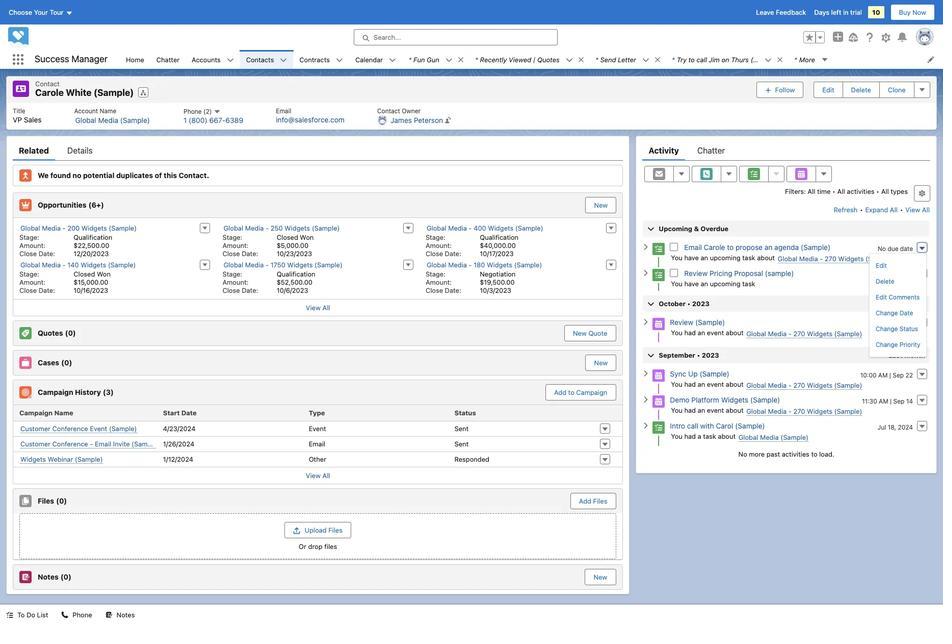 Task type: locate. For each thing, give the bounding box(es) containing it.
sep left 14
[[894, 397, 905, 405]]

chatter link
[[150, 50, 186, 69], [698, 140, 726, 160]]

delete button
[[843, 82, 881, 98]]

2 customer from the top
[[20, 440, 51, 448]]

phone (2)
[[184, 107, 214, 115]]

quotes right quotes icon
[[38, 328, 63, 337]]

date: up global media - 140 widgets (sample)
[[39, 249, 55, 257]]

phone inside "dropdown button"
[[184, 107, 202, 115]]

chatter link right activity link
[[698, 140, 726, 160]]

date: up "global media - 1750 widgets (sample)"
[[242, 249, 258, 257]]

1 had from the top
[[685, 328, 696, 336]]

email up info@salesforce.com in the left top of the page
[[276, 107, 292, 115]]

customer
[[20, 424, 51, 432], [20, 440, 51, 448]]

task inside you have an upcoming task about global media - 270 widgets (sample)
[[743, 253, 756, 261]]

notes for notes
[[117, 611, 135, 619]]

campaign for campaign name
[[19, 409, 53, 417]]

1 vertical spatial customer
[[20, 440, 51, 448]]

carole down "overdue"
[[704, 243, 726, 251]]

stage: down global media - 250 widgets (sample) link
[[223, 233, 243, 241]]

1 (800) 667-6389
[[184, 116, 243, 125]]

no for no due date
[[879, 245, 887, 252]]

2 vertical spatial event
[[708, 406, 725, 414]]

0 horizontal spatial files
[[38, 496, 54, 505]]

0 vertical spatial 1
[[184, 116, 187, 125]]

date: inside the $22,500.00 close date:
[[39, 249, 55, 257]]

campaign history element
[[13, 379, 624, 484]]

1 vertical spatial phone
[[73, 611, 92, 619]]

had left a
[[685, 432, 696, 440]]

leave
[[757, 8, 775, 16]]

0 horizontal spatial chatter link
[[150, 50, 186, 69]]

| for demo platform widgets (sample)
[[891, 397, 892, 405]]

name inside the account name global media (sample)
[[100, 107, 117, 115]]

* left more on the right top of the page
[[795, 55, 798, 64]]

0 vertical spatial 2023
[[693, 299, 710, 307]]

phone for phone
[[73, 611, 92, 619]]

global inside you had a task about global media (sample)
[[739, 433, 759, 441]]

notes
[[38, 572, 59, 581], [117, 611, 135, 619]]

stage: inside the global media - 200 widgets (sample) element
[[19, 233, 39, 241]]

all right expand at the right of page
[[891, 205, 898, 214]]

sep left 22
[[894, 371, 905, 379]]

about for (sample)
[[726, 328, 744, 336]]

activities
[[848, 187, 875, 195], [783, 450, 810, 458]]

* for * send letter
[[596, 55, 599, 64]]

4 * from the left
[[672, 55, 675, 64]]

2023
[[693, 299, 710, 307], [702, 351, 720, 359]]

0 vertical spatial closed
[[277, 233, 298, 241]]

conference for -
[[52, 440, 88, 448]]

0 vertical spatial am
[[879, 371, 889, 379]]

details
[[67, 146, 93, 155]]

files inside button
[[594, 497, 608, 505]]

you up september
[[672, 328, 683, 336]]

we found no potential duplicates of this contact.
[[38, 171, 209, 179]]

have for you have an upcoming task
[[685, 279, 699, 288]]

list containing vp sales
[[7, 103, 937, 129]]

4 list item from the left
[[666, 50, 789, 69]]

upcoming up pricing
[[711, 253, 741, 261]]

270 for review (sample)
[[794, 329, 806, 338]]

1 horizontal spatial qualification
[[277, 270, 316, 278]]

chatter link right home
[[150, 50, 186, 69]]

18,
[[889, 423, 897, 431]]

task right a
[[704, 432, 717, 440]]

11:30
[[863, 397, 878, 405]]

or drop files
[[299, 542, 337, 550]]

2 horizontal spatial qualification amount:
[[426, 233, 519, 249]]

(0) down widgets webinar (sample) link
[[56, 496, 67, 505]]

no due date
[[879, 245, 914, 252]]

media inside global media - 200 widgets (sample) 'link'
[[42, 224, 61, 232]]

1 conference from the top
[[52, 424, 88, 432]]

1 * from the left
[[409, 55, 412, 64]]

contacts list item
[[240, 50, 294, 69]]

* send letter
[[596, 55, 637, 64]]

date: inside $40,000.00 close date:
[[445, 249, 462, 257]]

global media - 400 widgets (sample) link
[[427, 224, 544, 232]]

widgets inside global media - 200 widgets (sample) 'link'
[[82, 224, 107, 232]]

amount: for global media - 200 widgets (sample)
[[19, 241, 45, 249]]

widgets inside global media - 400 widgets (sample) link
[[488, 224, 514, 232]]

date: for 10/16/2023
[[39, 286, 55, 294]]

notes up list
[[38, 572, 59, 581]]

1 sent from the top
[[455, 425, 469, 433]]

all right time
[[838, 187, 846, 195]]

upcoming for you have an upcoming task
[[711, 279, 741, 288]]

1 horizontal spatial 1
[[911, 320, 914, 327]]

3 you had an event about global media - 270 widgets (sample) from the top
[[672, 406, 863, 415]]

$40,000.00
[[480, 241, 516, 249]]

• up sync up (sample)
[[698, 351, 701, 359]]

you down upcoming
[[672, 253, 683, 261]]

widgets inside widgets webinar (sample) link
[[20, 455, 46, 463]]

0 vertical spatial task image
[[653, 243, 666, 255]]

chatter right home link
[[157, 55, 180, 64]]

task image
[[653, 243, 666, 255], [653, 421, 666, 434]]

email inside email info@salesforce.com
[[276, 107, 292, 115]]

upcoming
[[711, 253, 741, 261], [711, 279, 741, 288]]

2023 up review (sample)
[[693, 299, 710, 307]]

close inside $5,000.00 close date:
[[223, 249, 240, 257]]

new button inside notes element
[[586, 569, 616, 584]]

1 horizontal spatial files
[[329, 526, 343, 534]]

closed won amount: down 250
[[223, 233, 314, 249]]

an inside you have an upcoming task about global media - 270 widgets (sample)
[[701, 253, 709, 261]]

choose
[[9, 8, 32, 16]]

duplicates
[[116, 171, 153, 179]]

text default image inside accounts list item
[[227, 57, 234, 64]]

you down intro
[[672, 432, 683, 440]]

2 month from the top
[[905, 351, 926, 359]]

widgets inside global media - 180 widgets (sample) link
[[487, 260, 513, 269]]

closed won amount: inside global media - 140 widgets (sample) element
[[19, 270, 111, 286]]

stage: for global media - 140 widgets (sample)
[[19, 270, 39, 278]]

1 vertical spatial sent
[[455, 440, 469, 448]]

amount: down the $22,500.00 close date:
[[19, 278, 45, 286]]

0 vertical spatial view all link
[[906, 201, 931, 218]]

view all down global media - 1750 widgets (sample) element in the left top of the page
[[306, 303, 330, 311]]

1 event from the top
[[708, 328, 725, 336]]

3 event from the top
[[708, 406, 725, 414]]

0 horizontal spatial won
[[97, 270, 111, 278]]

1 you from the top
[[672, 253, 683, 261]]

0 vertical spatial no
[[879, 245, 887, 252]]

title vp sales
[[13, 107, 42, 124]]

sep 20
[[892, 271, 914, 278]]

with
[[701, 421, 715, 430]]

0 horizontal spatial closed won amount:
[[19, 270, 111, 286]]

0 horizontal spatial closed
[[74, 270, 95, 278]]

2 you had an event about global media - 270 widgets (sample) from the top
[[672, 380, 863, 389]]

1 vertical spatial upcoming
[[711, 279, 741, 288]]

accounts
[[192, 55, 221, 64]]

new for opportunities (6+)'s new button
[[595, 201, 608, 209]]

email for email
[[309, 440, 326, 448]]

start date
[[163, 409, 197, 417]]

global media - 140 widgets (sample) link
[[20, 260, 136, 269]]

1 customer from the top
[[20, 424, 51, 432]]

1 horizontal spatial closed
[[277, 233, 298, 241]]

have down upcoming & overdue
[[685, 253, 699, 261]]

qualification inside the global media - 200 widgets (sample) element
[[74, 233, 112, 241]]

1 horizontal spatial contact
[[378, 107, 400, 115]]

history
[[75, 388, 101, 396]]

global media - 200 widgets (sample)
[[20, 224, 137, 232]]

you down demo
[[672, 406, 683, 414]]

date: down global media - 140 widgets (sample) link
[[39, 286, 55, 294]]

new inside notes element
[[594, 573, 608, 581]]

0 vertical spatial won
[[300, 233, 314, 241]]

view all link down global media - 1750 widgets (sample) element in the left top of the page
[[13, 299, 623, 316]]

text default image
[[458, 56, 465, 63], [578, 56, 585, 63], [655, 56, 662, 63], [822, 56, 829, 63], [389, 57, 397, 64], [643, 57, 650, 64], [643, 318, 650, 326], [643, 370, 650, 377], [6, 611, 13, 619], [105, 611, 113, 619]]

email up other
[[309, 440, 326, 448]]

group
[[804, 31, 826, 43]]

qualification up the 10/17/2023
[[480, 233, 519, 241]]

qualification inside global media - 1750 widgets (sample) element
[[277, 270, 316, 278]]

view inside campaign history element
[[306, 471, 321, 479]]

0 vertical spatial notes
[[38, 572, 59, 581]]

2 view all from the top
[[306, 471, 330, 479]]

to inside add to campaign button
[[569, 388, 575, 396]]

had down "review (sample)" link
[[685, 328, 696, 336]]

qualification down the global media - 1750 widgets (sample) 'link'
[[277, 270, 316, 278]]

date: up negotiation amount:
[[445, 249, 462, 257]]

2023 for october  •  2023
[[693, 299, 710, 307]]

2 horizontal spatial files
[[594, 497, 608, 505]]

list item
[[403, 50, 469, 69], [469, 50, 590, 69], [590, 50, 666, 69], [666, 50, 789, 69]]

we
[[38, 171, 49, 179]]

drop
[[308, 542, 323, 550]]

on
[[722, 55, 730, 64]]

1 vertical spatial event image
[[653, 369, 666, 381]]

amount: inside the global media - 400 widgets (sample) element
[[426, 241, 452, 249]]

email carole to propose an agenda (sample)
[[685, 243, 831, 251]]

* left try
[[672, 55, 675, 64]]

10
[[873, 8, 881, 16]]

1 vertical spatial review
[[671, 318, 694, 326]]

had down demo
[[685, 406, 696, 414]]

about inside you have an upcoming task about global media - 270 widgets (sample)
[[758, 253, 776, 261]]

2 vertical spatial you had an event about global media - 270 widgets (sample)
[[672, 406, 863, 415]]

sent down status
[[455, 425, 469, 433]]

| right the pm
[[896, 320, 897, 327]]

| for sync up (sample)
[[890, 371, 892, 379]]

view all link down the "types"
[[906, 201, 931, 218]]

stage: inside global media - 1750 widgets (sample) element
[[223, 270, 243, 278]]

won inside global media - 250 widgets (sample) element
[[300, 233, 314, 241]]

no left more
[[739, 450, 748, 458]]

3 new button from the top
[[586, 569, 616, 584]]

negotiation amount:
[[426, 270, 516, 286]]

new button for cases (0)
[[586, 354, 617, 371]]

2023 for september  •  2023
[[702, 351, 720, 359]]

event up customer conference - email invite (sample) link
[[90, 424, 107, 432]]

0 vertical spatial event
[[708, 328, 725, 336]]

1 task image from the top
[[653, 243, 666, 255]]

0 vertical spatial activities
[[848, 187, 875, 195]]

| inside list item
[[534, 55, 536, 64]]

1 vertical spatial add
[[580, 497, 592, 505]]

an up you have an upcoming task about global media - 270 widgets (sample)
[[765, 243, 773, 251]]

types
[[892, 187, 909, 195]]

1 vertical spatial global media (sample) link
[[739, 433, 809, 442]]

name inside campaign history element
[[54, 409, 73, 417]]

contact for contact
[[35, 80, 60, 88]]

* left fun
[[409, 55, 412, 64]]

1 horizontal spatial tab list
[[643, 140, 931, 160]]

1 vertical spatial quotes
[[38, 328, 63, 337]]

(0) up phone button
[[61, 572, 71, 581]]

widgets inside global media - 250 widgets (sample) link
[[285, 224, 310, 232]]

1 vertical spatial won
[[97, 270, 111, 278]]

propose
[[736, 243, 763, 251]]

white
[[66, 87, 92, 98]]

1 event image from the top
[[653, 318, 666, 330]]

global media - 1750 widgets (sample)
[[224, 260, 343, 269]]

(sample) inside "link"
[[109, 424, 137, 432]]

2 tab list from the left
[[643, 140, 931, 160]]

2 had from the top
[[685, 380, 696, 388]]

0 vertical spatial add
[[555, 388, 567, 396]]

notes (0)
[[38, 572, 71, 581]]

an for 11:30 am | sep 14
[[698, 406, 706, 414]]

view all down other
[[306, 471, 330, 479]]

left
[[832, 8, 842, 16]]

new for new button related to cases (0)
[[595, 358, 608, 367]]

1 vertical spatial chatter link
[[698, 140, 726, 160]]

account name global media (sample)
[[74, 107, 150, 124]]

(0) inside files element
[[56, 496, 67, 505]]

0 vertical spatial conference
[[52, 424, 88, 432]]

global media - 400 widgets (sample) element
[[420, 222, 623, 258]]

1 new button from the top
[[586, 197, 617, 213]]

new button for opportunities (6+)
[[586, 197, 617, 213]]

owner
[[402, 107, 421, 115]]

0 horizontal spatial no
[[739, 450, 748, 458]]

0 vertical spatial phone
[[184, 107, 202, 115]]

400
[[474, 224, 487, 232]]

date: for 12/20/2023
[[39, 249, 55, 257]]

2023 up sync up (sample)
[[702, 351, 720, 359]]

1 vertical spatial am
[[880, 397, 889, 405]]

this
[[164, 171, 177, 179]]

related link
[[19, 140, 49, 160]]

0 vertical spatial review
[[685, 269, 708, 277]]

you inside you had a task about global media (sample)
[[672, 432, 683, 440]]

cases
[[38, 358, 59, 367]]

1 horizontal spatial qualification amount:
[[223, 270, 316, 286]]

an down sync up (sample)
[[698, 380, 706, 388]]

4 had from the top
[[685, 432, 696, 440]]

calendar
[[356, 55, 383, 64]]

amount: down global media - 250 widgets (sample) link
[[223, 241, 249, 249]]

review down october  •  2023
[[671, 318, 694, 326]]

no left due
[[879, 245, 887, 252]]

view
[[906, 205, 921, 214], [306, 303, 321, 311], [306, 471, 321, 479]]

0 vertical spatial closed won amount:
[[223, 233, 314, 249]]

1 tab list from the left
[[13, 140, 624, 160]]

campaign up campaign name
[[38, 388, 73, 396]]

0 horizontal spatial phone
[[73, 611, 92, 619]]

task image left intro
[[653, 421, 666, 434]]

customer for customer conference - email invite (sample) 1/26/2024
[[20, 440, 51, 448]]

1 view all from the top
[[306, 303, 330, 311]]

* fun gun
[[409, 55, 440, 64]]

1 horizontal spatial add
[[580, 497, 592, 505]]

sent up responded
[[455, 440, 469, 448]]

upcoming
[[659, 224, 693, 232]]

0 horizontal spatial notes
[[38, 572, 59, 581]]

tab list containing activity
[[643, 140, 931, 160]]

widgets inside global media - 140 widgets (sample) link
[[81, 260, 106, 269]]

had for review
[[685, 328, 696, 336]]

expand all button
[[866, 201, 899, 218]]

sent for email
[[455, 440, 469, 448]]

0 horizontal spatial 1
[[184, 116, 187, 125]]

chatter right activity link
[[698, 146, 726, 155]]

270 for sync up (sample)
[[794, 381, 806, 389]]

add inside files element
[[580, 497, 592, 505]]

close inside $40,000.00 close date:
[[426, 249, 443, 257]]

view down 10/6/2023
[[306, 303, 321, 311]]

(0) up cases (0)
[[65, 328, 76, 337]]

list
[[120, 50, 944, 69], [7, 103, 937, 129]]

amount: for global media - 1750 widgets (sample)
[[223, 278, 249, 286]]

no more past activities to load. status
[[643, 450, 931, 458]]

1/26/2024
[[163, 440, 195, 448]]

you inside you have an upcoming task about global media - 270 widgets (sample)
[[672, 253, 683, 261]]

0 vertical spatial you had an event about global media - 270 widgets (sample)
[[672, 328, 863, 338]]

1 vertical spatial event
[[708, 380, 725, 388]]

3 * from the left
[[596, 55, 599, 64]]

won up 10/16/2023
[[97, 270, 111, 278]]

global media (sample) link for (sample)
[[75, 116, 150, 125]]

task down proposal
[[743, 279, 756, 288]]

view down other
[[306, 471, 321, 479]]

0 vertical spatial task
[[743, 253, 756, 261]]

add for (0)
[[580, 497, 592, 505]]

you had an event about global media - 270 widgets (sample) for (sample)
[[672, 380, 863, 389]]

list containing home
[[120, 50, 944, 69]]

5 * from the left
[[795, 55, 798, 64]]

stage: inside global media - 140 widgets (sample) element
[[19, 270, 39, 278]]

6 you from the top
[[672, 432, 683, 440]]

all down other
[[323, 471, 330, 479]]

0 horizontal spatial qualification amount:
[[19, 233, 112, 249]]

0 horizontal spatial chatter
[[157, 55, 180, 64]]

event up demo platform widgets (sample)
[[708, 380, 725, 388]]

closed down global media - 140 widgets (sample) link
[[74, 270, 95, 278]]

1 horizontal spatial won
[[300, 233, 314, 241]]

close inside $15,000.00 close date:
[[19, 286, 37, 294]]

0 vertical spatial contact
[[35, 80, 60, 88]]

view all link
[[906, 201, 931, 218], [13, 299, 623, 316], [13, 467, 623, 483]]

2 sent from the top
[[455, 440, 469, 448]]

1 upcoming from the top
[[711, 253, 741, 261]]

customer conference event (sample) link
[[20, 424, 137, 433]]

1 right oct
[[911, 320, 914, 327]]

1 horizontal spatial carole
[[704, 243, 726, 251]]

media
[[98, 116, 118, 124], [42, 224, 61, 232], [245, 224, 264, 232], [449, 224, 467, 232], [800, 254, 819, 263], [42, 260, 61, 269], [245, 260, 264, 269], [449, 260, 467, 269], [769, 329, 787, 338], [769, 381, 787, 389], [769, 407, 787, 415], [761, 433, 779, 441]]

am for sync up (sample)
[[879, 371, 889, 379]]

0 horizontal spatial event
[[90, 424, 107, 432]]

you for jul
[[672, 432, 683, 440]]

email left the invite
[[95, 440, 111, 448]]

cases image
[[19, 356, 32, 369]]

global media - 250 widgets (sample) element
[[217, 222, 420, 258]]

media inside global media - 400 widgets (sample) link
[[449, 224, 467, 232]]

closed inside global media - 140 widgets (sample) element
[[74, 270, 95, 278]]

1 horizontal spatial closed won amount:
[[223, 233, 314, 249]]

2 horizontal spatial qualification
[[480, 233, 519, 241]]

qualification amount: inside the global media - 400 widgets (sample) element
[[426, 233, 519, 249]]

0 vertical spatial new button
[[586, 197, 617, 213]]

2 you from the top
[[672, 279, 683, 288]]

chatter link for home link
[[150, 50, 186, 69]]

10/17/2023
[[480, 249, 514, 257]]

you right task image
[[672, 279, 683, 288]]

call left jim
[[697, 55, 708, 64]]

1 vertical spatial sep
[[894, 371, 905, 379]]

tab list up filters:
[[643, 140, 931, 160]]

global
[[75, 116, 96, 124], [20, 224, 40, 232], [224, 224, 243, 232], [427, 224, 447, 232], [778, 254, 798, 263], [20, 260, 40, 269], [224, 260, 243, 269], [427, 260, 447, 269], [747, 329, 767, 338], [747, 381, 767, 389], [747, 407, 767, 415], [739, 433, 759, 441]]

1 vertical spatial task
[[743, 279, 756, 288]]

qualification amount: for $52,500.00
[[223, 270, 316, 286]]

upcoming down pricing
[[711, 279, 741, 288]]

task image up task image
[[653, 243, 666, 255]]

email for email carole to propose an agenda (sample)
[[685, 243, 703, 251]]

try
[[677, 55, 687, 64]]

event down "review (sample)" link
[[708, 328, 725, 336]]

buy now
[[900, 8, 927, 16]]

0 vertical spatial call
[[697, 55, 708, 64]]

qualification up 12/20/2023
[[74, 233, 112, 241]]

tab list containing related
[[13, 140, 624, 160]]

contracts
[[300, 55, 330, 64]]

files
[[325, 542, 337, 550]]

event image for review
[[653, 318, 666, 330]]

add for (3)
[[555, 388, 567, 396]]

name for account name global media (sample)
[[100, 107, 117, 115]]

letter
[[618, 55, 637, 64]]

date
[[901, 245, 914, 252]]

choose your tour button
[[8, 4, 73, 20]]

conference down customer conference event (sample) "link"
[[52, 440, 88, 448]]

(0) for quotes (0)
[[65, 328, 76, 337]]

an for no due date
[[701, 253, 709, 261]]

won for $5,000.00
[[300, 233, 314, 241]]

(sample) inside customer conference - email invite (sample) 1/26/2024
[[132, 440, 160, 448]]

1 vertical spatial list
[[7, 103, 937, 129]]

1 vertical spatial view all
[[306, 471, 330, 479]]

new button
[[586, 197, 617, 213], [586, 354, 617, 371], [586, 569, 616, 584]]

0 vertical spatial view all
[[306, 303, 330, 311]]

close inside $52,500.00 close date:
[[223, 286, 240, 294]]

2 have from the top
[[685, 279, 699, 288]]

chatter
[[157, 55, 180, 64], [698, 146, 726, 155]]

amount: inside the global media - 200 widgets (sample) element
[[19, 241, 45, 249]]

james peterson link
[[391, 116, 443, 125]]

text default image
[[777, 56, 784, 63], [227, 57, 234, 64], [280, 57, 287, 64], [336, 57, 343, 64], [446, 57, 453, 64], [566, 57, 573, 64], [765, 57, 772, 64], [214, 108, 221, 115], [643, 243, 650, 251], [643, 269, 650, 277], [643, 396, 650, 403], [643, 422, 650, 429], [61, 611, 69, 619]]

close for $40,000.00 close date:
[[426, 249, 443, 257]]

amount: inside negotiation amount:
[[426, 278, 452, 286]]

0 vertical spatial chatter link
[[150, 50, 186, 69]]

accounts link
[[186, 50, 227, 69]]

campaign for campaign history (3)
[[38, 388, 73, 396]]

1 vertical spatial chatter
[[698, 146, 726, 155]]

global media - 140 widgets (sample) element
[[13, 258, 217, 295]]

phone left notes button
[[73, 611, 92, 619]]

other
[[309, 455, 327, 463]]

stage: inside global media - 180 widgets (sample) element
[[426, 270, 446, 278]]

0 vertical spatial carole
[[35, 87, 64, 98]]

demo
[[671, 395, 690, 404]]

view down the "types"
[[906, 205, 921, 214]]

tab list
[[13, 140, 624, 160], [643, 140, 931, 160]]

date: for 10/6/2023
[[242, 286, 258, 294]]

stage: inside global media - 250 widgets (sample) element
[[223, 233, 243, 241]]

close inside $19,500.00 close date:
[[426, 286, 443, 294]]

200
[[67, 224, 80, 232]]

0 vertical spatial name
[[100, 107, 117, 115]]

conference inside customer conference - email invite (sample) 1/26/2024
[[52, 440, 88, 448]]

month right last
[[905, 351, 926, 359]]

2 upcoming from the top
[[711, 279, 741, 288]]

stage:
[[19, 233, 39, 241], [223, 233, 243, 241], [426, 233, 446, 241], [19, 270, 39, 278], [223, 270, 243, 278], [426, 270, 446, 278]]

text default image inside 'contacts' list item
[[280, 57, 287, 64]]

notes inside related tab panel
[[38, 572, 59, 581]]

new button for notes (0)
[[586, 569, 616, 584]]

view for middle view all link
[[306, 303, 321, 311]]

this month
[[889, 299, 926, 307]]

stage: down global media - 400 widgets (sample) link
[[426, 233, 446, 241]]

1 vertical spatial contact
[[378, 107, 400, 115]]

0 horizontal spatial global media (sample) link
[[75, 116, 150, 125]]

stage: inside the global media - 400 widgets (sample) element
[[426, 233, 446, 241]]

related tab panel
[[13, 160, 624, 590]]

view all link down other
[[13, 467, 623, 483]]

opportunities image
[[19, 199, 32, 211]]

media inside global media - 140 widgets (sample) link
[[42, 260, 61, 269]]

you down sync
[[672, 380, 683, 388]]

start date element
[[159, 405, 305, 421]]

upcoming inside you have an upcoming task about global media - 270 widgets (sample)
[[711, 253, 741, 261]]

4 you from the top
[[672, 380, 683, 388]]

stage: down $5,000.00 close date:
[[223, 270, 243, 278]]

* more
[[795, 55, 816, 64]]

1 vertical spatial activities
[[783, 450, 810, 458]]

quotes right viewed
[[538, 55, 560, 64]]

won inside global media - 140 widgets (sample) element
[[97, 270, 111, 278]]

conference inside "link"
[[52, 424, 88, 432]]

2 * from the left
[[475, 55, 478, 64]]

contact for contact owner
[[378, 107, 400, 115]]

0 vertical spatial month
[[905, 299, 926, 307]]

0 vertical spatial global media (sample) link
[[75, 116, 150, 125]]

2 event image from the top
[[653, 369, 666, 381]]

2 vertical spatial task
[[704, 432, 717, 440]]

sep left 20
[[892, 271, 904, 278]]

• right october
[[688, 299, 691, 307]]

2 new button from the top
[[586, 354, 617, 371]]

1 horizontal spatial name
[[100, 107, 117, 115]]

event image down october
[[653, 318, 666, 330]]

phone inside button
[[73, 611, 92, 619]]

notes inside button
[[117, 611, 135, 619]]

widgets inside you have an upcoming task about global media - 270 widgets (sample)
[[839, 254, 865, 263]]

have inside you have an upcoming task about global media - 270 widgets (sample)
[[685, 253, 699, 261]]

had
[[685, 328, 696, 336], [685, 380, 696, 388], [685, 406, 696, 414], [685, 432, 696, 440]]

name for campaign name
[[54, 409, 73, 417]]

2 task image from the top
[[653, 421, 666, 434]]

qualification inside the global media - 400 widgets (sample) element
[[480, 233, 519, 241]]

task image for you have an upcoming task about global media - 270 widgets (sample)
[[653, 243, 666, 255]]

closed won amount: for $5,000.00
[[223, 233, 314, 249]]

2 conference from the top
[[52, 440, 88, 448]]

phone up (800)
[[184, 107, 202, 115]]

0 vertical spatial upcoming
[[711, 253, 741, 261]]

amount: up negotiation amount:
[[426, 241, 452, 249]]

(0) for cases (0)
[[61, 358, 72, 367]]

date: down global media - 180 widgets (sample) link
[[445, 286, 462, 294]]

contracts list item
[[294, 50, 349, 69]]

jul 18, 2024
[[878, 423, 914, 431]]

customer conference - email invite (sample) link
[[20, 440, 160, 448]]

an down platform
[[698, 406, 706, 414]]

view all inside campaign history element
[[306, 471, 330, 479]]

event
[[708, 328, 725, 336], [708, 380, 725, 388], [708, 406, 725, 414]]

5 you from the top
[[672, 406, 683, 414]]

1 horizontal spatial event
[[309, 425, 326, 433]]

contact image
[[13, 81, 29, 97]]

global media (sample) link up past
[[739, 433, 809, 442]]

1 vertical spatial conference
[[52, 440, 88, 448]]

270 for demo platform widgets (sample)
[[794, 407, 806, 415]]

review (sample) link
[[671, 318, 726, 326]]

carole right contact icon at the top
[[35, 87, 64, 98]]

1 vertical spatial task image
[[653, 421, 666, 434]]

date: inside $52,500.00 close date:
[[242, 286, 258, 294]]

global media - 200 widgets (sample) element
[[13, 222, 217, 258]]

qualification amount: inside global media - 1750 widgets (sample) element
[[223, 270, 316, 286]]

date
[[181, 409, 197, 417]]

closed won amount: inside global media - 250 widgets (sample) element
[[223, 233, 314, 249]]

about for platform
[[726, 406, 744, 414]]

(sample) inside you have an upcoming task about global media - 270 widgets (sample)
[[866, 254, 894, 263]]

0 vertical spatial quotes
[[538, 55, 560, 64]]

contact up james
[[378, 107, 400, 115]]

1 vertical spatial you had an event about global media - 270 widgets (sample)
[[672, 380, 863, 389]]

date: inside $19,500.00 close date:
[[445, 286, 462, 294]]

1 horizontal spatial global media (sample) link
[[739, 433, 809, 442]]

0 horizontal spatial qualification
[[74, 233, 112, 241]]

qualification amount: inside the global media - 200 widgets (sample) element
[[19, 233, 112, 249]]

1 have from the top
[[685, 253, 699, 261]]

qualification amount: down 1750
[[223, 270, 316, 286]]

task inside you had a task about global media (sample)
[[704, 432, 717, 440]]

event image
[[653, 318, 666, 330], [653, 369, 666, 381]]

1 horizontal spatial quotes
[[538, 55, 560, 64]]

1 vertical spatial view
[[306, 303, 321, 311]]

global media - 140 widgets (sample)
[[20, 260, 136, 269]]

3 you from the top
[[672, 328, 683, 336]]

3 had from the top
[[685, 406, 696, 414]]

amount: inside global media - 1750 widgets (sample) element
[[223, 278, 249, 286]]

0 horizontal spatial contact
[[35, 80, 60, 88]]

2 event from the top
[[708, 380, 725, 388]]

amount: down 'opportunities' icon
[[19, 241, 45, 249]]

1 horizontal spatial activities
[[848, 187, 875, 195]]

(sample) inside 'link'
[[315, 260, 343, 269]]

2 list item from the left
[[469, 50, 590, 69]]

had inside you had a task about global media (sample)
[[685, 432, 696, 440]]

task for you have an upcoming task
[[743, 279, 756, 288]]

(0) inside notes element
[[61, 572, 71, 581]]

* left send
[[596, 55, 599, 64]]

1 vertical spatial 1
[[911, 320, 914, 327]]

qualification amount: down 200
[[19, 233, 112, 249]]

0 vertical spatial sent
[[455, 425, 469, 433]]

closed for 250
[[277, 233, 298, 241]]

1 vertical spatial no
[[739, 450, 748, 458]]

1 month from the top
[[905, 299, 926, 307]]

review up you have an upcoming task
[[685, 269, 708, 277]]

upcoming for you have an upcoming task about global media - 270 widgets (sample)
[[711, 253, 741, 261]]

clone
[[889, 86, 907, 94]]

date: down the global media - 1750 widgets (sample) 'link'
[[242, 286, 258, 294]]



Task type: vqa. For each thing, say whether or not it's contained in the screenshot.


Task type: describe. For each thing, give the bounding box(es) containing it.
$52,500.00 close date:
[[223, 278, 313, 294]]

qualification for 200
[[74, 233, 112, 241]]

* for * more
[[795, 55, 798, 64]]

task image for you had a task about global media (sample)
[[653, 421, 666, 434]]

(sample) inside the account name global media (sample)
[[120, 116, 150, 124]]

amount: inside global media - 140 widgets (sample) element
[[19, 278, 45, 286]]

- inside 'link'
[[266, 260, 269, 269]]

load.
[[820, 450, 835, 458]]

all down global media - 1750 widgets (sample) element in the left top of the page
[[323, 303, 330, 311]]

closed won amount: for $15,000.00
[[19, 270, 111, 286]]

info@salesforce.com
[[276, 115, 345, 124]]

* for * recently viewed | quotes
[[475, 55, 478, 64]]

1 vertical spatial call
[[688, 421, 699, 430]]

2024
[[899, 423, 914, 431]]

status
[[455, 409, 476, 417]]

an for 3:00 pm | oct 1
[[698, 328, 706, 336]]

invite
[[113, 440, 130, 448]]

all right expand all button
[[923, 205, 931, 214]]

related
[[19, 146, 49, 155]]

amount: for global media - 180 widgets (sample)
[[426, 278, 452, 286]]

this
[[889, 299, 903, 307]]

* for * try to call jim on thurs (sample)
[[672, 55, 675, 64]]

notes for notes (0)
[[38, 572, 59, 581]]

demo platform widgets (sample) link
[[671, 395, 781, 404]]

account
[[74, 107, 98, 115]]

• left expand at the right of page
[[861, 205, 864, 214]]

notes element
[[13, 564, 624, 590]]

text default image inside phone (2) "dropdown button"
[[214, 108, 221, 115]]

media inside the global media - 1750 widgets (sample) 'link'
[[245, 260, 264, 269]]

overdue
[[701, 224, 729, 232]]

accounts list item
[[186, 50, 240, 69]]

found
[[50, 171, 71, 179]]

follow
[[776, 86, 796, 94]]

list for home link
[[7, 103, 937, 129]]

month for last month
[[905, 351, 926, 359]]

am for demo platform widgets (sample)
[[880, 397, 889, 405]]

you had a task about global media (sample)
[[672, 432, 809, 441]]

had for demo
[[685, 406, 696, 414]]

refresh • expand all • view all
[[835, 205, 931, 214]]

clone button
[[880, 82, 915, 98]]

quotes image
[[19, 327, 32, 339]]

phone (2) button
[[184, 107, 221, 115]]

view all for middle view all link
[[306, 303, 330, 311]]

11:30 am | sep 14
[[863, 397, 914, 405]]

event for (sample)
[[708, 328, 725, 336]]

more
[[800, 55, 816, 64]]

refresh
[[835, 205, 858, 214]]

global media - 270 widgets (sample) link for demo platform widgets (sample)
[[747, 407, 863, 416]]

past
[[767, 450, 781, 458]]

close for $22,500.00 close date:
[[19, 249, 37, 257]]

global media - 200 widgets (sample) link
[[20, 224, 137, 232]]

10/16/2023
[[74, 286, 108, 294]]

media inside you had a task about global media (sample)
[[761, 433, 779, 441]]

customer for customer conference event (sample)
[[20, 424, 51, 432]]

global media (sample) link for about
[[739, 433, 809, 442]]

• down the "types"
[[901, 205, 904, 214]]

jul
[[878, 423, 887, 431]]

global inside the account name global media (sample)
[[75, 116, 96, 124]]

campaign inside button
[[577, 388, 608, 396]]

1 vertical spatial carole
[[704, 243, 726, 251]]

667-
[[209, 116, 226, 125]]

campaign name element
[[13, 405, 159, 421]]

$40,000.00 close date:
[[426, 241, 516, 257]]

• up expand at the right of page
[[877, 187, 880, 195]]

an up october  •  2023
[[701, 279, 709, 288]]

text default image inside notes button
[[105, 611, 113, 619]]

global media - 1750 widgets (sample) element
[[217, 258, 420, 295]]

contact.
[[179, 171, 209, 179]]

closed for 140
[[74, 270, 95, 278]]

phone button
[[55, 605, 98, 625]]

intro call with carol (sample)
[[671, 421, 766, 430]]

search... button
[[354, 29, 558, 45]]

campaign name
[[19, 409, 73, 417]]

october  •  2023
[[659, 299, 710, 307]]

new quote button
[[565, 325, 616, 341]]

vp
[[13, 115, 22, 124]]

• right time
[[833, 187, 836, 195]]

qualification for 400
[[480, 233, 519, 241]]

250
[[271, 224, 283, 232]]

1 you had an event about global media - 270 widgets (sample) from the top
[[672, 328, 863, 338]]

- inside customer conference - email invite (sample) 1/26/2024
[[90, 440, 93, 448]]

media inside you have an upcoming task about global media - 270 widgets (sample)
[[800, 254, 819, 263]]

widgets inside the global media - 1750 widgets (sample) 'link'
[[288, 260, 313, 269]]

webinar
[[48, 455, 73, 463]]

global inside 'link'
[[224, 260, 243, 269]]

- inside 'link'
[[63, 224, 66, 232]]

title
[[13, 107, 25, 115]]

1 vertical spatial view all link
[[13, 299, 623, 316]]

october
[[659, 299, 686, 307]]

pricing
[[710, 269, 733, 277]]

quotes inside related tab panel
[[38, 328, 63, 337]]

sep for demo platform widgets (sample)
[[894, 397, 905, 405]]

month for this month
[[905, 299, 926, 307]]

270 inside you have an upcoming task about global media - 270 widgets (sample)
[[825, 254, 837, 263]]

time
[[818, 187, 831, 195]]

* try to call jim on thurs (sample)
[[672, 55, 779, 64]]

date: for 10/23/2023
[[242, 249, 258, 257]]

status element
[[451, 405, 597, 421]]

event image
[[653, 395, 666, 408]]

global media - 270 widgets (sample) link for sync up (sample)
[[747, 381, 863, 390]]

email for email info@salesforce.com
[[276, 107, 292, 115]]

in
[[844, 8, 849, 16]]

new for new quote
[[573, 329, 587, 337]]

0 vertical spatial chatter
[[157, 55, 180, 64]]

(sample) inside list item
[[751, 55, 779, 64]]

last month
[[889, 351, 926, 359]]

action element
[[597, 405, 623, 421]]

type element
[[305, 405, 451, 421]]

contacts link
[[240, 50, 280, 69]]

files for upload files
[[329, 526, 343, 534]]

all inside campaign history element
[[323, 471, 330, 479]]

sep for sync up (sample)
[[894, 371, 905, 379]]

(sample) inside you had a task about global media (sample)
[[781, 433, 809, 441]]

0 vertical spatial sep
[[892, 271, 904, 278]]

12/20/2023
[[74, 249, 109, 257]]

list
[[37, 611, 48, 619]]

view all for the bottom view all link
[[306, 471, 330, 479]]

days
[[815, 8, 830, 16]]

add to campaign
[[555, 388, 608, 396]]

new quote
[[573, 329, 608, 337]]

text default image inside contracts list item
[[336, 57, 343, 64]]

1 list item from the left
[[403, 50, 469, 69]]

platform
[[692, 395, 720, 404]]

text default image inside to do list button
[[6, 611, 13, 619]]

text default image inside calendar list item
[[389, 57, 397, 64]]

won for $15,000.00
[[97, 270, 111, 278]]

1 horizontal spatial chatter
[[698, 146, 726, 155]]

tab list for 'no more past activities to load.' status
[[643, 140, 931, 160]]

global media - 180 widgets (sample) element
[[420, 258, 623, 295]]

all left time
[[808, 187, 816, 195]]

more
[[750, 450, 765, 458]]

conference for event
[[52, 424, 88, 432]]

last
[[889, 351, 903, 359]]

customer conference event (sample)
[[20, 424, 137, 432]]

stage: for global media - 180 widgets (sample)
[[426, 270, 446, 278]]

global inside 'link'
[[20, 224, 40, 232]]

phone for phone (2)
[[184, 107, 202, 115]]

$5,000.00
[[277, 241, 309, 249]]

close for $52,500.00 close date:
[[223, 286, 240, 294]]

all left the "types"
[[882, 187, 890, 195]]

upload files
[[305, 526, 343, 534]]

opportunities
[[38, 200, 87, 209]]

event for platform
[[708, 406, 725, 414]]

home link
[[120, 50, 150, 69]]

| for review (sample)
[[896, 320, 897, 327]]

close for $19,500.00 close date:
[[426, 286, 443, 294]]

no
[[73, 171, 81, 179]]

date: for 10/17/2023
[[445, 249, 462, 257]]

review pricing proposal (sample) link
[[685, 269, 795, 277]]

stage: for global media - 250 widgets (sample)
[[223, 233, 243, 241]]

quote
[[589, 329, 608, 337]]

fun
[[414, 55, 425, 64]]

add to campaign button
[[546, 384, 616, 400]]

3 list item from the left
[[590, 50, 666, 69]]

(800)
[[189, 116, 208, 125]]

* for * fun gun
[[409, 55, 412, 64]]

about inside you had a task about global media (sample)
[[719, 432, 736, 440]]

22
[[906, 371, 914, 379]]

media inside the account name global media (sample)
[[98, 116, 118, 124]]

global inside you have an upcoming task about global media - 270 widgets (sample)
[[778, 254, 798, 263]]

text default image inside phone button
[[61, 611, 69, 619]]

stage: for global media - 1750 widgets (sample)
[[223, 270, 243, 278]]

close for $5,000.00 close date:
[[223, 249, 240, 257]]

calendar link
[[349, 50, 389, 69]]

files element
[[13, 488, 624, 560]]

gun
[[427, 55, 440, 64]]

due
[[888, 245, 899, 252]]

follow button
[[757, 82, 804, 98]]

calendar list item
[[349, 50, 403, 69]]

$19,500.00 close date:
[[426, 278, 515, 294]]

0 horizontal spatial carole
[[35, 87, 64, 98]]

media inside global media - 250 widgets (sample) link
[[245, 224, 264, 232]]

10/23/2023
[[277, 249, 312, 257]]

0 vertical spatial view
[[906, 205, 921, 214]]

task image
[[653, 269, 666, 281]]

james peterson
[[391, 116, 443, 124]]

email info@salesforce.com
[[276, 107, 345, 124]]

global media - 270 widgets (sample) link for review (sample)
[[747, 329, 863, 338]]

media inside global media - 180 widgets (sample) link
[[449, 260, 467, 269]]

* recently viewed | quotes
[[475, 55, 560, 64]]

contracts link
[[294, 50, 336, 69]]

event inside "link"
[[90, 424, 107, 432]]

date: for 10/3/2023
[[445, 286, 462, 294]]

6389
[[226, 116, 243, 125]]

global media - 1750 widgets (sample) link
[[224, 260, 343, 269]]

review for review (sample)
[[671, 318, 694, 326]]

start
[[163, 409, 180, 417]]

review pricing proposal (sample)
[[685, 269, 795, 277]]

2 vertical spatial view all link
[[13, 467, 623, 483]]

- inside you have an upcoming task about global media - 270 widgets (sample)
[[821, 254, 824, 263]]

sync
[[671, 369, 687, 378]]

list for leave feedback "link"
[[120, 50, 944, 69]]

add files button
[[571, 493, 616, 508]]

close for $15,000.00 close date:
[[19, 286, 37, 294]]

up
[[689, 369, 698, 378]]

email inside customer conference - email invite (sample) 1/26/2024
[[95, 440, 111, 448]]

sent for event
[[455, 425, 469, 433]]

thurs
[[732, 55, 749, 64]]

chatter link for activity link
[[698, 140, 726, 160]]

stage: for global media - 400 widgets (sample)
[[426, 233, 446, 241]]

amount: inside global media - 250 widgets (sample) element
[[223, 241, 249, 249]]

qualification for 1750
[[277, 270, 316, 278]]

task for you have an upcoming task about global media - 270 widgets (sample)
[[743, 253, 756, 261]]

tour
[[50, 8, 64, 16]]

event for up
[[708, 380, 725, 388]]

tab list for files element
[[13, 140, 624, 160]]

filters:
[[786, 187, 807, 195]]

had for sync
[[685, 380, 696, 388]]

0 horizontal spatial activities
[[783, 450, 810, 458]]

qualification amount: for $40,000.00
[[426, 233, 519, 249]]

amount: for global media - 400 widgets (sample)
[[426, 241, 452, 249]]

view for the bottom view all link
[[306, 471, 321, 479]]

activity
[[649, 146, 680, 155]]

(sample)
[[766, 269, 795, 277]]

no for no more past activities to load.
[[739, 450, 748, 458]]

event image for sync
[[653, 369, 666, 381]]

your
[[34, 8, 48, 16]]

home
[[126, 55, 144, 64]]

you for 10:00
[[672, 380, 683, 388]]

(sample) inside 'link'
[[109, 224, 137, 232]]



